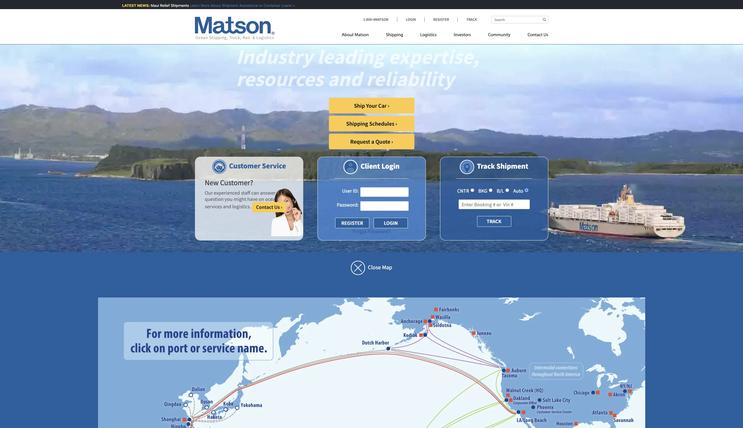 Task type: locate. For each thing, give the bounding box(es) containing it.
register up the top menu navigation
[[433, 17, 449, 22]]

kobe image
[[223, 407, 228, 413]]

new
[[205, 178, 219, 187]]

logistics
[[420, 33, 437, 37]]

register link
[[425, 17, 458, 22], [335, 218, 369, 228]]

dalian image
[[189, 392, 194, 398]]

0 horizontal spatial about
[[206, 3, 217, 8]]

0 horizontal spatial register
[[341, 220, 363, 226]]

shipping down ship
[[346, 120, 368, 127]]

relief
[[156, 3, 166, 8]]

shipping down '4matson'
[[386, 33, 403, 37]]

1 vertical spatial register
[[341, 220, 363, 226]]

0 vertical spatial about
[[206, 3, 217, 8]]

1 vertical spatial login
[[382, 161, 400, 171]]

request a quote › link
[[329, 134, 415, 149]]

your
[[366, 102, 377, 109]]

login up shipping link
[[406, 17, 416, 22]]

1-800-4matson link
[[363, 17, 397, 22]]

image of smiling customer service agent ready to help. image
[[271, 189, 303, 236]]

industry
[[240, 44, 317, 70]]

Password: password field
[[360, 201, 409, 211]]

us inside contact us › link
[[274, 204, 280, 211]]

request
[[350, 138, 370, 145]]

about right more in the top left of the page
[[206, 3, 217, 8]]

reliability
[[370, 66, 459, 92]]

maui
[[147, 3, 155, 8]]

us
[[544, 33, 548, 37], [274, 204, 280, 211]]

0 vertical spatial track
[[467, 17, 477, 22]]

any
[[277, 190, 284, 196]]

track up bkg "radio"
[[477, 161, 495, 171]]

shipment up b/l option
[[497, 161, 529, 171]]

0 horizontal spatial contact
[[256, 204, 273, 211]]

BKG radio
[[489, 188, 493, 192]]

forgot password? link
[[353, 228, 391, 235]]

busan image
[[205, 405, 210, 410]]

1 vertical spatial shipment
[[497, 161, 529, 171]]

1 horizontal spatial shipment
[[497, 161, 529, 171]]

track down enter booking # or  vin # text box
[[487, 218, 502, 225]]

contact
[[528, 33, 543, 37], [256, 204, 273, 211]]

track for track shipment
[[477, 161, 495, 171]]

register link up the top menu navigation
[[425, 17, 458, 22]]

kodiak image
[[423, 332, 428, 338]]

expertise,
[[393, 44, 484, 70]]

0 vertical spatial us
[[544, 33, 548, 37]]

1 vertical spatial about
[[342, 33, 354, 37]]

track up the investors
[[467, 17, 477, 22]]

new customer?
[[205, 178, 253, 187]]

question
[[205, 196, 224, 202]]

ocean
[[265, 196, 278, 202]]

track
[[467, 17, 477, 22], [477, 161, 495, 171], [487, 218, 502, 225]]

0 vertical spatial contact
[[528, 33, 543, 37]]

password?
[[368, 228, 391, 235]]

us inside the contact us 'link'
[[544, 33, 548, 37]]

None button
[[374, 218, 408, 228]]

matson_routemap.jpg image
[[98, 298, 645, 428]]

0 vertical spatial shipping
[[386, 33, 403, 37]]

B/L radio
[[506, 188, 509, 192]]

0 horizontal spatial shipping
[[346, 120, 368, 127]]

2 vertical spatial track
[[487, 218, 502, 225]]

login
[[406, 17, 416, 22], [382, 161, 400, 171]]

logistics.
[[232, 203, 251, 210]]

1 horizontal spatial contact
[[528, 33, 543, 37]]

›
[[388, 102, 390, 109], [396, 120, 397, 127], [392, 138, 393, 145], [281, 204, 282, 211]]

shipping inside the top menu navigation
[[386, 33, 403, 37]]

contact us ›
[[256, 204, 282, 211]]

0 vertical spatial login
[[406, 17, 416, 22]]

client login
[[361, 161, 400, 171]]

0 horizontal spatial us
[[274, 204, 280, 211]]

us for contact us ›
[[274, 204, 280, 211]]

track inside button
[[487, 218, 502, 225]]

about left matson
[[342, 33, 354, 37]]

login right client
[[382, 161, 400, 171]]

have
[[247, 196, 258, 202]]

1 horizontal spatial shipping
[[386, 33, 403, 37]]

0 horizontal spatial register link
[[335, 218, 369, 228]]

password:
[[337, 202, 359, 208]]

about matson
[[342, 33, 369, 37]]

1 horizontal spatial us
[[544, 33, 548, 37]]

customer service
[[229, 161, 286, 171]]

1 horizontal spatial register
[[433, 17, 449, 22]]

ship your car ›
[[354, 102, 390, 109]]

a
[[371, 138, 374, 145]]

contact inside 'link'
[[528, 33, 543, 37]]

Enter Booking # or  Vin # text field
[[459, 200, 530, 209]]

qingdao image
[[182, 403, 188, 408]]

1 vertical spatial track
[[477, 161, 495, 171]]

shipment left assistance
[[218, 3, 234, 8]]

1 vertical spatial us
[[274, 204, 280, 211]]

0 horizontal spatial shipment
[[218, 3, 234, 8]]

services and
[[205, 203, 231, 210]]

us down search icon
[[544, 33, 548, 37]]

shipping schedules › link
[[329, 116, 415, 131]]

contact down on
[[256, 204, 273, 211]]

learn
[[186, 3, 196, 8]]

0 horizontal spatial login
[[382, 161, 400, 171]]

container
[[259, 3, 276, 8]]

car
[[378, 102, 387, 109]]

close map link
[[195, 261, 548, 275]]

yokohama image
[[235, 405, 240, 411]]

None search field
[[491, 16, 548, 23]]

contact us link
[[519, 30, 548, 42]]

shipment
[[218, 3, 234, 8], [497, 161, 529, 171]]

and
[[332, 66, 366, 92]]

1 horizontal spatial register link
[[425, 17, 458, 22]]

contact for contact us ›
[[256, 204, 273, 211]]

1 vertical spatial shipping
[[346, 120, 368, 127]]

>
[[289, 3, 291, 8]]

1 vertical spatial contact
[[256, 204, 273, 211]]

latest
[[118, 3, 132, 8]]

staff
[[241, 190, 250, 196]]

track for track link
[[467, 17, 477, 22]]

login link
[[397, 17, 425, 22]]

register up forgot
[[341, 220, 363, 226]]

shipping
[[386, 33, 403, 37], [346, 120, 368, 127]]

shipping for shipping
[[386, 33, 403, 37]]

map
[[382, 264, 392, 271]]

0 vertical spatial shipment
[[218, 3, 234, 8]]

search image
[[543, 18, 546, 21]]

1 horizontal spatial about
[[342, 33, 354, 37]]

shanghai image
[[187, 417, 193, 422]]

register link down the 'password:'
[[335, 218, 369, 228]]

800-
[[366, 17, 373, 22]]

dutch hurbor image
[[386, 346, 392, 351]]

you
[[225, 196, 233, 202]]

schedules
[[369, 120, 395, 127]]

quote
[[376, 138, 390, 145]]

us down ocean
[[274, 204, 280, 211]]

close
[[368, 264, 381, 271]]

about
[[206, 3, 217, 8], [342, 33, 354, 37]]

contact down search search box
[[528, 33, 543, 37]]

request a quote ›
[[350, 138, 393, 145]]

cntr
[[457, 188, 469, 194]]

0 vertical spatial register
[[433, 17, 449, 22]]

contact us › link
[[252, 202, 286, 212]]

leading
[[321, 44, 389, 70]]

auto
[[514, 188, 524, 194]]



Task type: describe. For each thing, give the bounding box(es) containing it.
assistance
[[235, 3, 254, 8]]

us for contact us
[[544, 33, 548, 37]]

oakland image
[[504, 397, 509, 403]]

forgot password?
[[353, 228, 391, 235]]

hakata image
[[211, 407, 216, 413]]

learn more about shipment assistance or container loans > link
[[186, 3, 291, 8]]

ningbo image
[[187, 422, 193, 428]]

service
[[262, 161, 286, 171]]

can
[[251, 190, 259, 196]]

1 horizontal spatial login
[[406, 17, 416, 22]]

anchorage image
[[428, 318, 433, 324]]

or
[[255, 3, 258, 8]]

client
[[361, 161, 380, 171]]

shipping link
[[378, 30, 412, 42]]

top menu navigation
[[342, 30, 548, 42]]

la image
[[515, 409, 521, 415]]

1-
[[363, 17, 366, 22]]

track for 'track' button
[[487, 218, 502, 225]]

about matson link
[[342, 30, 378, 42]]

close map
[[368, 264, 392, 271]]

loans
[[277, 3, 288, 8]]

track link
[[458, 17, 477, 22]]

Search search field
[[491, 16, 548, 23]]

1-800-4matson
[[363, 17, 389, 22]]

investors link
[[445, 30, 480, 42]]

answer
[[260, 190, 276, 196]]

experienced
[[214, 190, 240, 196]]

track shipment
[[477, 161, 529, 171]]

on
[[259, 196, 264, 202]]

b/l
[[497, 188, 504, 194]]

logistics link
[[412, 30, 445, 42]]

› right car
[[388, 102, 390, 109]]

› down any
[[281, 204, 282, 211]]

customer?
[[220, 178, 253, 187]]

about inside the top menu navigation
[[342, 33, 354, 37]]

community link
[[480, 30, 519, 42]]

track button
[[477, 216, 511, 227]]

id:
[[353, 188, 359, 194]]

user id:
[[342, 188, 359, 194]]

more
[[197, 3, 205, 8]]

user
[[342, 188, 352, 194]]

User ID: text field
[[360, 187, 409, 197]]

CNTR radio
[[471, 188, 474, 192]]

Auto radio
[[525, 188, 529, 192]]

phoenix image
[[531, 405, 536, 411]]

our
[[205, 190, 213, 196]]

our experienced staff can answer any question you might have on ocean services and logistics.
[[205, 190, 284, 210]]

industry leading expertise, resources and reliability
[[240, 44, 484, 92]]

resources
[[240, 66, 328, 92]]

shipments
[[167, 3, 185, 8]]

› right 'quote'
[[392, 138, 393, 145]]

latest news: maui relief shipments learn more about shipment assistance or container loans >
[[118, 3, 291, 8]]

1 vertical spatial register link
[[335, 218, 369, 228]]

news:
[[133, 3, 146, 8]]

shipping for shipping schedules ›
[[346, 120, 368, 127]]

ship your car › link
[[329, 98, 415, 113]]

› right the schedules
[[396, 120, 397, 127]]

contact us
[[528, 33, 548, 37]]

shipping schedules ›
[[346, 120, 397, 127]]

might
[[234, 196, 246, 202]]

bkg
[[479, 188, 488, 194]]

customer
[[229, 161, 261, 171]]

investors
[[454, 33, 471, 37]]

tacoma image
[[502, 368, 508, 373]]

matson
[[355, 33, 369, 37]]

4matson
[[373, 17, 389, 22]]

0 vertical spatial register link
[[425, 17, 458, 22]]

community
[[488, 33, 511, 37]]

ship
[[354, 102, 365, 109]]

blue matson logo with ocean, shipping, truck, rail and logistics written beneath it. image
[[195, 17, 275, 40]]

contact for contact us
[[528, 33, 543, 37]]

forgot
[[353, 228, 367, 235]]



Task type: vqa. For each thing, say whether or not it's contained in the screenshot.
Register Link
yes



